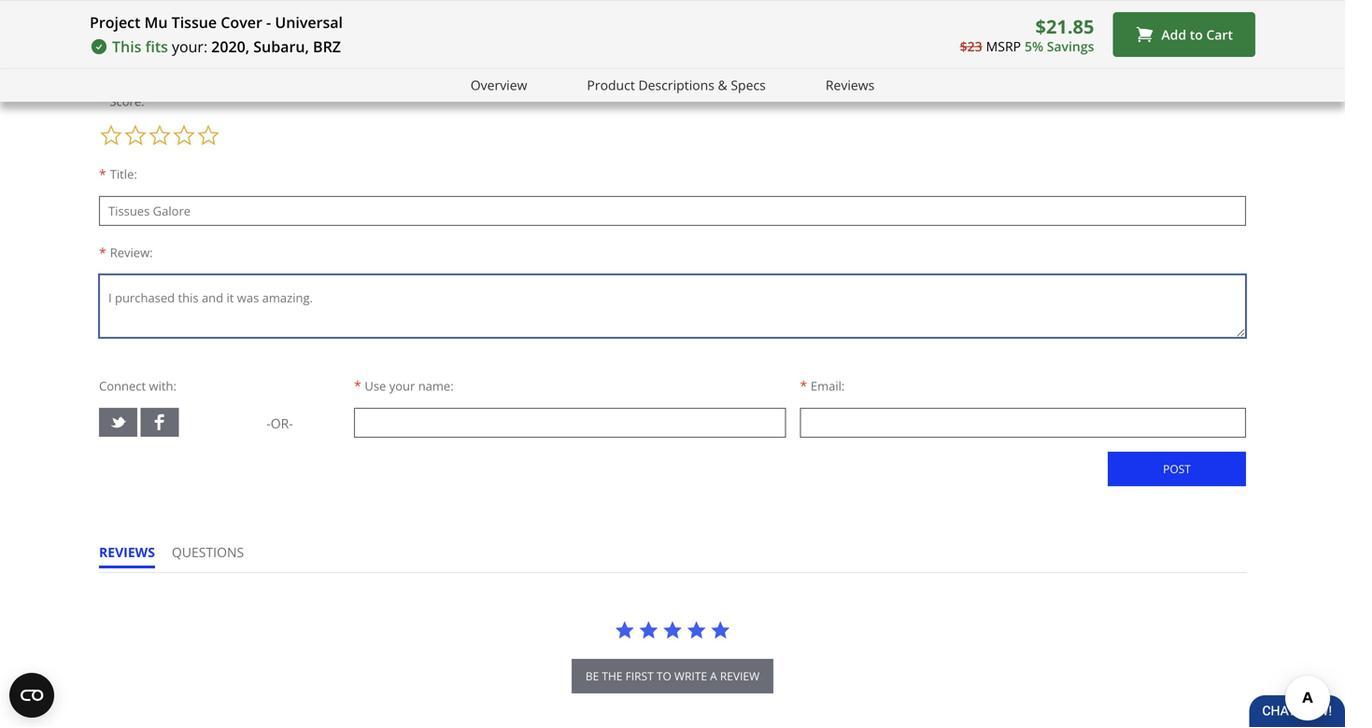 Task type: vqa. For each thing, say whether or not it's contained in the screenshot.
"installments"
no



Task type: locate. For each thing, give the bounding box(es) containing it.
star image up first
[[638, 620, 659, 641]]

0 horizontal spatial a
[[168, 54, 175, 71]]

* left use
[[354, 377, 361, 395]]

with:
[[149, 378, 176, 395]]

star image
[[614, 620, 635, 641], [638, 620, 659, 641], [662, 620, 683, 641], [686, 620, 707, 641], [710, 620, 731, 641]]

a
[[168, 54, 175, 71], [710, 669, 717, 684]]

this fits your: 2020, subaru, brz
[[112, 36, 341, 57]]

or-
[[271, 415, 293, 432]]

project mu tissue cover - universal
[[90, 12, 343, 32]]

*
[[99, 54, 106, 71], [99, 92, 106, 110], [99, 165, 106, 183], [99, 244, 106, 261], [354, 377, 361, 395], [800, 377, 807, 395]]

2 - from the top
[[266, 415, 271, 432]]

to right first
[[657, 669, 671, 684]]

score 3 radio
[[148, 123, 172, 147]]

overview link
[[471, 75, 527, 96]]

connect with:
[[99, 378, 176, 395]]

* for * indicates a required field
[[99, 54, 106, 71]]

descriptions
[[638, 76, 715, 94]]

to right add at the right of the page
[[1190, 25, 1203, 43]]

questions
[[172, 544, 244, 561]]

1 star image from the left
[[614, 620, 635, 641]]

5%
[[1025, 37, 1043, 55]]

star image up 'write'
[[686, 620, 707, 641]]

review
[[156, 23, 206, 42]]

0 vertical spatial a
[[168, 54, 175, 71]]

* indicates a required field
[[99, 54, 261, 71]]

fits
[[145, 36, 168, 57]]

write
[[674, 669, 707, 684]]

reviews
[[826, 76, 875, 94]]

* left this
[[99, 54, 106, 71]]

Email: field
[[800, 408, 1246, 438]]

* score:
[[99, 92, 144, 110]]

* email:
[[800, 377, 845, 395]]

$21.85
[[1035, 13, 1094, 39]]

1 horizontal spatial to
[[1190, 25, 1203, 43]]

None button
[[1108, 452, 1246, 487]]

connect
[[99, 378, 146, 395]]

to
[[1190, 25, 1203, 43], [657, 669, 671, 684]]

review:
[[110, 244, 153, 261]]

Use your name: field
[[354, 408, 786, 438]]

1 vertical spatial a
[[710, 669, 717, 684]]

* left 'score:'
[[99, 92, 106, 110]]

be the first to write a review
[[586, 669, 760, 684]]

1 vertical spatial to
[[657, 669, 671, 684]]

this
[[112, 36, 141, 57]]

tissue
[[172, 12, 217, 32]]

savings
[[1047, 37, 1094, 55]]

1 horizontal spatial a
[[710, 669, 717, 684]]

a
[[144, 23, 153, 42]]

star image up review
[[710, 620, 731, 641]]

your
[[389, 378, 415, 395]]

star image up the
[[614, 620, 635, 641]]

3 star image from the left
[[662, 620, 683, 641]]

1 vertical spatial -
[[266, 415, 271, 432]]

$21.85 $23 msrp 5% savings
[[960, 13, 1094, 55]]

a right 'write'
[[710, 669, 717, 684]]

0 vertical spatial -
[[266, 12, 271, 32]]

a down "review"
[[168, 54, 175, 71]]

none button inside write a review tab panel
[[1108, 452, 1246, 487]]

add
[[1161, 25, 1186, 43]]

add to cart button
[[1113, 12, 1255, 57]]

tab list
[[99, 544, 261, 572]]

* left email:
[[800, 377, 807, 395]]

* left review: on the left
[[99, 244, 106, 261]]

be
[[586, 669, 599, 684]]

cover
[[221, 12, 262, 32]]

score 2 radio
[[123, 123, 148, 147]]

connect with twitter image
[[109, 414, 127, 431]]

a inside button
[[710, 669, 717, 684]]

Title: field
[[99, 196, 1246, 226]]

connect with facebook image
[[151, 414, 169, 431]]

write
[[99, 23, 140, 42]]

star image up be the first to write a review
[[662, 620, 683, 641]]

-
[[266, 12, 271, 32], [266, 415, 271, 432]]

* left title:
[[99, 165, 106, 183]]

project
[[90, 12, 141, 32]]

the
[[602, 669, 623, 684]]

specs
[[731, 76, 766, 94]]

* use your name:
[[354, 377, 454, 395]]



Task type: describe. For each thing, give the bounding box(es) containing it.
title:
[[110, 166, 137, 183]]

* review:
[[99, 244, 153, 261]]

0 horizontal spatial to
[[657, 669, 671, 684]]

Review: text field
[[99, 275, 1246, 338]]

required
[[178, 54, 231, 71]]

- inside write a review tab panel
[[266, 415, 271, 432]]

subaru,
[[253, 36, 309, 57]]

your:
[[172, 36, 208, 57]]

0 vertical spatial to
[[1190, 25, 1203, 43]]

1 - from the top
[[266, 12, 271, 32]]

a inside tab panel
[[168, 54, 175, 71]]

* for * use your name:
[[354, 377, 361, 395]]

open widget image
[[9, 673, 54, 718]]

score 1 radio
[[99, 123, 123, 147]]

* for * title:
[[99, 165, 106, 183]]

score 4 radio
[[172, 123, 196, 147]]

msrp
[[986, 37, 1021, 55]]

product descriptions & specs link
[[587, 75, 766, 96]]

&
[[718, 76, 727, 94]]

product
[[587, 76, 635, 94]]

score 5 radio
[[196, 123, 220, 147]]

brz
[[313, 36, 341, 57]]

use
[[365, 378, 386, 395]]

be the first to write a review button
[[571, 659, 774, 694]]

indicates
[[110, 54, 164, 71]]

review
[[720, 669, 760, 684]]

5 star image from the left
[[710, 620, 731, 641]]

2020,
[[211, 36, 250, 57]]

cart
[[1206, 25, 1233, 43]]

name:
[[418, 378, 454, 395]]

$23
[[960, 37, 982, 55]]

product descriptions & specs
[[587, 76, 766, 94]]

universal
[[275, 12, 343, 32]]

field
[[235, 54, 261, 71]]

reviews
[[99, 544, 155, 561]]

* title:
[[99, 165, 137, 183]]

score:
[[110, 93, 144, 110]]

email:
[[811, 378, 845, 395]]

add to cart
[[1161, 25, 1233, 43]]

overview
[[471, 76, 527, 94]]

reviews link
[[826, 75, 875, 96]]

tab list containing reviews
[[99, 544, 261, 572]]

mu
[[144, 12, 168, 32]]

* for * score:
[[99, 92, 106, 110]]

first
[[625, 669, 654, 684]]

4 star image from the left
[[686, 620, 707, 641]]

write a review
[[99, 23, 206, 42]]

write a review tab panel
[[99, 0, 1246, 512]]

* for * email:
[[800, 377, 807, 395]]

* for * review:
[[99, 244, 106, 261]]

-or-
[[266, 415, 293, 432]]

2 star image from the left
[[638, 620, 659, 641]]



